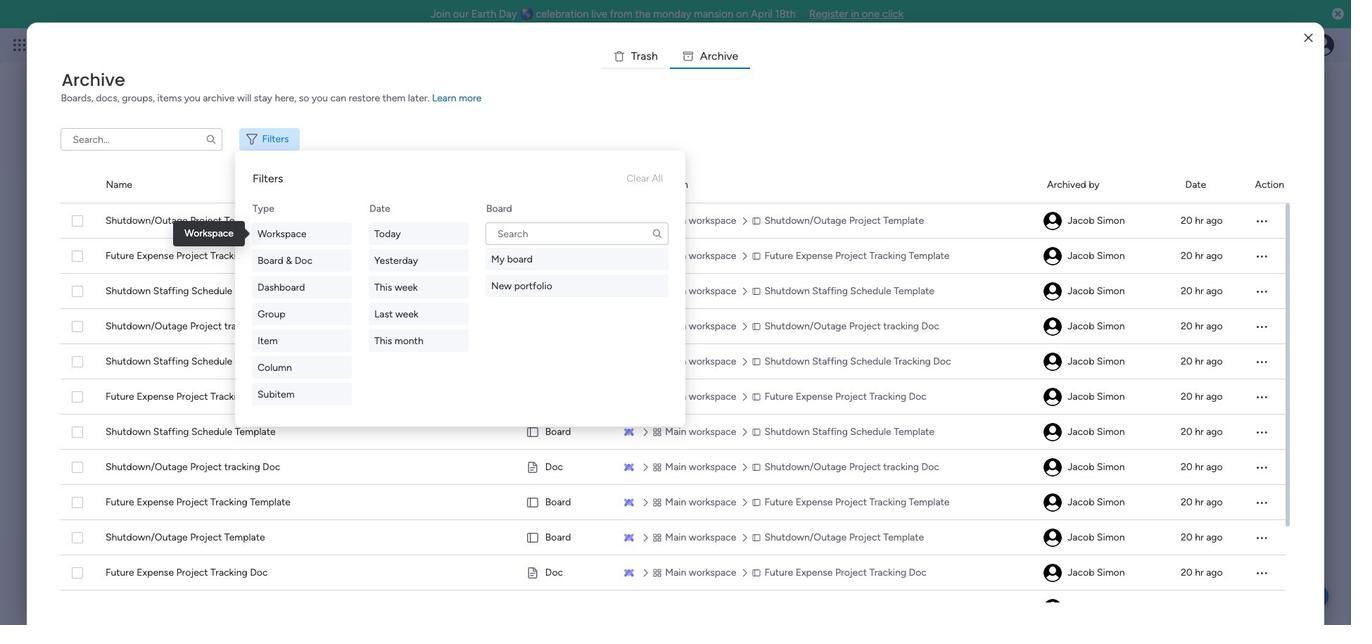 Task type: vqa. For each thing, say whether or not it's contained in the screenshot.
Roy Mann ICON
no



Task type: locate. For each thing, give the bounding box(es) containing it.
jacob simon image
[[1312, 34, 1334, 56], [1044, 247, 1063, 265], [1044, 282, 1063, 301], [1044, 353, 1063, 371], [1044, 388, 1063, 406], [1044, 423, 1063, 441], [1044, 493, 1063, 512], [1044, 564, 1063, 582]]

0 horizontal spatial search image
[[206, 134, 217, 145]]

0 vertical spatial none search field
[[61, 128, 223, 151]]

1 vertical spatial none search field
[[486, 222, 669, 245]]

4 column header from the left
[[1186, 168, 1238, 203]]

0 vertical spatial search image
[[206, 134, 217, 145]]

None search field
[[61, 128, 223, 151], [486, 222, 669, 245]]

0 vertical spatial menu image
[[1255, 214, 1269, 228]]

table
[[61, 168, 1291, 625]]

3 column header from the left
[[1047, 168, 1169, 203]]

column header
[[106, 168, 511, 203], [626, 168, 1030, 203], [1047, 168, 1169, 203], [1186, 168, 1238, 203], [1255, 168, 1291, 203]]

row group
[[61, 168, 1291, 203]]

row
[[61, 203, 1286, 239], [61, 239, 1286, 274], [61, 274, 1286, 309], [61, 309, 1286, 344], [61, 344, 1286, 379], [61, 379, 1286, 415], [61, 415, 1286, 450], [61, 450, 1286, 485], [61, 485, 1286, 520], [61, 520, 1286, 555], [61, 555, 1286, 591], [61, 591, 1286, 625]]

4 jacob simon image from the top
[[1044, 529, 1063, 547]]

jacob simon image for 3rd row from the bottom
[[1044, 529, 1063, 547]]

jacob simon image
[[1044, 212, 1063, 230], [1044, 317, 1063, 336], [1044, 458, 1063, 477], [1044, 529, 1063, 547]]

jacob simon image for fifth row from the bottom of the page
[[1044, 458, 1063, 477]]

1 row from the top
[[61, 203, 1286, 239]]

5 row from the top
[[61, 344, 1286, 379]]

menu image
[[1255, 214, 1269, 228], [1255, 566, 1269, 580]]

2 menu image from the top
[[1255, 566, 1269, 580]]

1 horizontal spatial none search field
[[486, 222, 669, 245]]

12 row from the top
[[61, 591, 1286, 625]]

2 jacob simon image from the top
[[1044, 317, 1063, 336]]

1 column header from the left
[[106, 168, 511, 203]]

cell
[[526, 203, 607, 239], [1044, 203, 1164, 239], [526, 239, 607, 274], [1044, 239, 1164, 274], [1251, 239, 1286, 274], [526, 274, 607, 309], [1044, 274, 1164, 309], [1251, 274, 1286, 309], [1044, 309, 1164, 344], [1251, 309, 1286, 344], [1044, 344, 1164, 379], [1251, 344, 1286, 379], [1044, 379, 1164, 415], [1251, 379, 1286, 415], [526, 415, 607, 450], [1044, 415, 1164, 450], [1251, 415, 1286, 450], [526, 450, 607, 485], [1044, 450, 1164, 485], [1251, 450, 1286, 485], [526, 485, 607, 520], [1044, 485, 1164, 520], [1251, 485, 1286, 520], [526, 520, 607, 555], [1044, 520, 1164, 555], [1251, 520, 1286, 555], [526, 555, 607, 591], [1044, 555, 1164, 591], [61, 591, 89, 625], [623, 591, 1027, 625], [1044, 591, 1164, 625], [1251, 591, 1286, 625]]

10 row from the top
[[61, 520, 1286, 555]]

1 vertical spatial menu image
[[1255, 566, 1269, 580]]

none search field search
[[486, 222, 669, 245]]

search image
[[206, 134, 217, 145], [652, 228, 663, 239]]

1 vertical spatial search image
[[652, 228, 663, 239]]

search image for search for items in the recycle bin search box
[[206, 134, 217, 145]]

0 horizontal spatial none search field
[[61, 128, 223, 151]]

Search for items in the recycle bin search field
[[61, 128, 223, 151]]

2 row from the top
[[61, 239, 1286, 274]]

1 menu image from the top
[[1255, 214, 1269, 228]]

3 jacob simon image from the top
[[1044, 458, 1063, 477]]

1 jacob simon image from the top
[[1044, 212, 1063, 230]]

none search field search for items in the recycle bin
[[61, 128, 223, 151]]

jacob simon image for 12th row from the bottom of the page
[[1044, 212, 1063, 230]]

1 horizontal spatial search image
[[652, 228, 663, 239]]

2 column header from the left
[[626, 168, 1030, 203]]



Task type: describe. For each thing, give the bounding box(es) containing it.
menu image for 12th row from the bottom of the page
[[1255, 214, 1269, 228]]

3 row from the top
[[61, 274, 1286, 309]]

5 column header from the left
[[1255, 168, 1291, 203]]

select product image
[[13, 38, 27, 52]]

6 row from the top
[[61, 379, 1286, 415]]

8 row from the top
[[61, 450, 1286, 485]]

menu image for second row from the bottom of the page
[[1255, 566, 1269, 580]]

11 row from the top
[[61, 555, 1286, 591]]

7 row from the top
[[61, 415, 1286, 450]]

Search search field
[[486, 222, 669, 245]]

close image
[[1305, 33, 1313, 43]]

9 row from the top
[[61, 485, 1286, 520]]

search image for search search box
[[652, 228, 663, 239]]

4 row from the top
[[61, 309, 1286, 344]]



